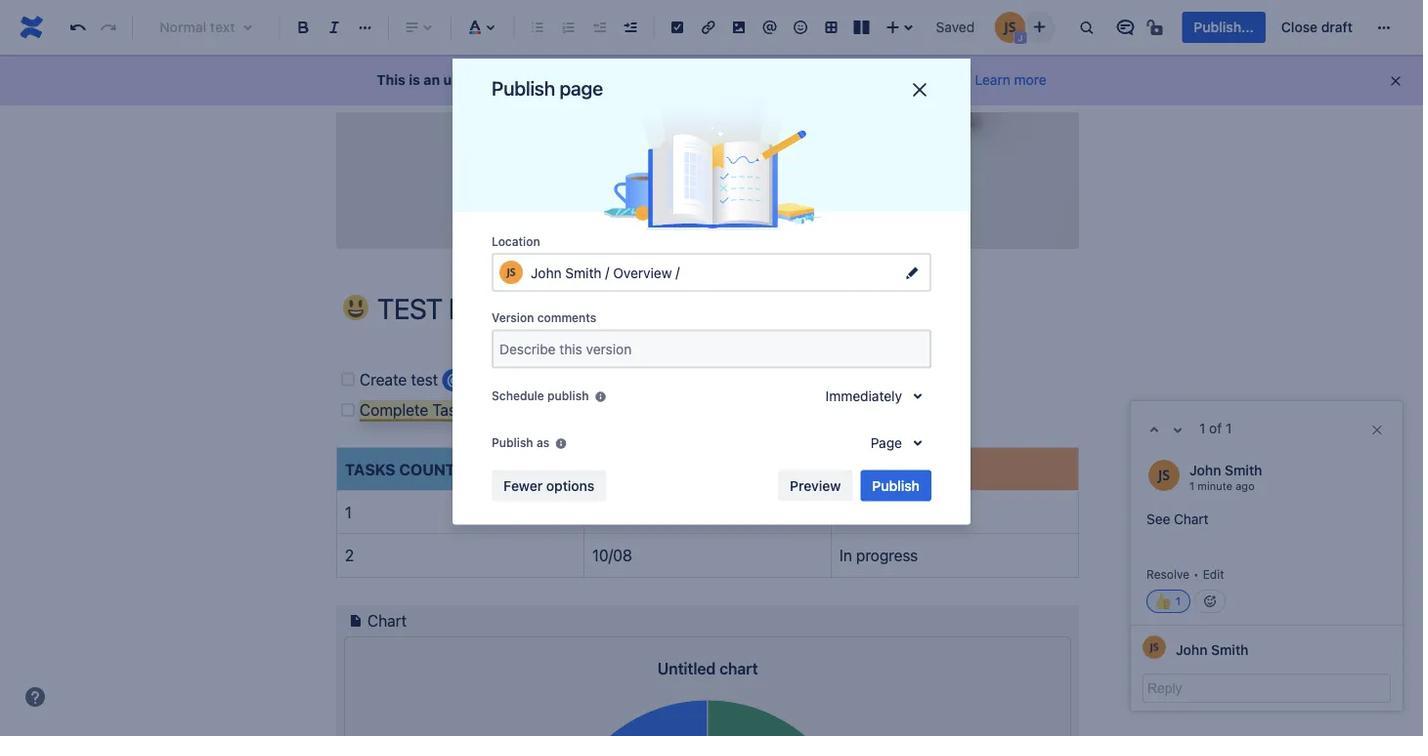 Task type: vqa. For each thing, say whether or not it's contained in the screenshot.
options
yes



Task type: describe. For each thing, give the bounding box(es) containing it.
chart inside comment by john smith comment
[[1174, 512, 1208, 528]]

chart inside main content area, start typing to enter text. text field
[[367, 613, 407, 631]]

close icon image
[[1369, 423, 1385, 439]]

1 inside 1 button
[[1175, 596, 1182, 609]]

0 horizontal spatial overview
[[532, 78, 591, 94]]

edit
[[1203, 568, 1224, 582]]

publish page
[[492, 76, 603, 99]]

1 right the of
[[1226, 421, 1232, 437]]

10/08
[[592, 548, 632, 566]]

options
[[546, 478, 595, 494]]

bold ⌘b image
[[292, 16, 315, 39]]

resolve
[[1146, 568, 1189, 582]]

john inside john smith / overview /
[[531, 265, 562, 281]]

2 vertical spatial john smith link
[[1176, 643, 1249, 659]]

page
[[560, 76, 603, 99]]

mention image
[[758, 16, 781, 39]]

confluence image
[[16, 12, 47, 43]]

publish...
[[1194, 19, 1254, 35]]

indent tab image
[[618, 16, 642, 39]]

date
[[592, 461, 632, 479]]

publishing as a blog will move your content to the blog section of the selected space image
[[553, 436, 569, 452]]

tasks
[[345, 461, 396, 479]]

create test @john smith
[[360, 371, 540, 389]]

chart image
[[344, 610, 367, 634]]

1 it from the left
[[683, 72, 691, 88]]

can
[[631, 72, 654, 88]]

overview link
[[532, 75, 591, 98]]

publish button
[[860, 471, 931, 502]]

redo ⌘⇧z image
[[97, 16, 120, 39]]

tasks
[[432, 402, 472, 420]]

close publish modal image
[[908, 78, 931, 102]]

publish inside button
[[872, 478, 920, 494]]

Version comments field
[[494, 332, 929, 367]]

overview inside john smith / overview /
[[613, 265, 672, 281]]

is
[[409, 72, 420, 88]]

previous comment image
[[1143, 419, 1166, 443]]

status
[[840, 461, 900, 479]]

layouts image
[[850, 16, 873, 39]]

2 you from the left
[[726, 72, 749, 88]]

edit button
[[1203, 568, 1224, 582]]

minute
[[1198, 480, 1232, 493]]

content
[[458, 78, 508, 94]]

untitled
[[657, 661, 716, 679]]

unpublished
[[443, 72, 527, 88]]

dismiss image
[[1388, 73, 1403, 89]]

schedule publish
[[492, 389, 589, 403]]

complete
[[360, 402, 428, 420]]

draft.
[[530, 72, 568, 88]]

close
[[1281, 19, 1318, 35]]

close draft
[[1281, 19, 1353, 35]]

emoji image
[[789, 16, 812, 39]]

this
[[377, 72, 405, 88]]

john smith / overview /
[[531, 264, 683, 281]]

schedule
[[492, 389, 544, 403]]

see
[[1146, 512, 1170, 528]]

progress
[[856, 548, 918, 566]]

as
[[536, 436, 549, 450]]

0 vertical spatial john smith link
[[364, 75, 434, 98]]

bullet list ⌘⇧8 image
[[526, 16, 549, 39]]

1 you from the left
[[604, 72, 627, 88]]

2 it from the left
[[802, 72, 810, 88]]

fewer
[[503, 478, 543, 494]]

link image
[[696, 16, 720, 39]]

john left 'is'
[[364, 78, 394, 94]]

2
[[345, 548, 354, 566]]

11/03
[[592, 504, 629, 523]]

content link
[[458, 75, 508, 98]]

learn
[[975, 72, 1010, 88]]

test
[[411, 371, 438, 389]]

complete tasks
[[360, 402, 472, 420]]

smith up reply field
[[1211, 643, 1249, 659]]

1 left the of
[[1199, 421, 1205, 437]]

fewer options button
[[492, 471, 606, 502]]

an
[[424, 72, 440, 88]]

draft
[[1321, 19, 1353, 35]]

resolve button
[[1146, 566, 1189, 584]]

table image
[[819, 16, 843, 39]]

preview
[[790, 478, 841, 494]]

immediately
[[826, 388, 902, 404]]

publish... button
[[1182, 12, 1266, 43]]



Task type: locate. For each thing, give the bounding box(es) containing it.
1 horizontal spatial publish
[[752, 72, 798, 88]]

chart
[[1174, 512, 1208, 528], [367, 613, 407, 631]]

version comments
[[492, 311, 596, 325]]

see chart
[[1146, 512, 1208, 528]]

smith left content
[[398, 78, 434, 94]]

:thumbsup: image
[[1155, 595, 1171, 611], [1155, 595, 1171, 611]]

1 vertical spatial publish
[[547, 389, 589, 403]]

john up minute
[[1189, 463, 1221, 479]]

italic ⌘i image
[[323, 16, 346, 39]]

ago
[[1236, 480, 1255, 493]]

someone
[[860, 72, 918, 88]]

preview button
[[778, 471, 853, 502]]

or
[[814, 72, 827, 88]]

more
[[1014, 72, 1046, 88]]

1 up 2
[[345, 504, 352, 523]]

1 horizontal spatial you
[[726, 72, 749, 88]]

Main content area, start typing to enter text. text field
[[324, 367, 1091, 737]]

john smith link left content link
[[364, 75, 434, 98]]

edit page location image
[[900, 261, 924, 284]]

it
[[683, 72, 691, 88], [802, 72, 810, 88]]

0 horizontal spatial publish
[[547, 389, 589, 403]]

close draft button
[[1269, 12, 1364, 43]]

1 inside main content area, start typing to enter text. text field
[[345, 504, 352, 523]]

give
[[830, 72, 856, 88]]

toggle publish as blog select image
[[906, 431, 929, 455]]

smith inside john smith / overview /
[[565, 265, 602, 281]]

the
[[922, 72, 942, 88]]

smith up the comments
[[565, 265, 602, 281]]

numbered list ⌘⇧7 image
[[557, 16, 580, 39]]

Give this page a title text field
[[377, 294, 1079, 326]]

completed
[[840, 504, 917, 523]]

john smith link down 1 button
[[1176, 643, 1249, 659]]

link.
[[946, 72, 971, 88]]

page
[[871, 435, 902, 451]]

undo ⌘z image
[[66, 16, 90, 39]]

schedule your publish for a future date. notifications will be sent when the page is published image
[[593, 389, 608, 405]]

toggle schedule publish dialog image
[[906, 385, 929, 408]]

1 inside john smith 1 minute ago
[[1189, 480, 1194, 493]]

smith inside john smith 1 minute ago
[[1225, 463, 1262, 479]]

make page full-width image
[[1050, 75, 1073, 98]]

smith
[[398, 78, 434, 94], [565, 265, 602, 281], [500, 371, 540, 389], [1225, 463, 1262, 479], [1211, 643, 1249, 659]]

saved
[[936, 19, 975, 35]]

you
[[604, 72, 627, 88], [726, 72, 749, 88]]

john smith link
[[364, 75, 434, 98], [1189, 463, 1262, 479], [1176, 643, 1249, 659]]

1 horizontal spatial john smith
[[1176, 643, 1249, 659]]

you right until
[[726, 72, 749, 88]]

1 vertical spatial chart
[[367, 613, 407, 631]]

publish for publish as
[[492, 436, 533, 450]]

john smith
[[364, 78, 434, 94], [1176, 643, 1249, 659]]

1 vertical spatial overview
[[613, 265, 672, 281]]

/
[[605, 264, 609, 280], [676, 264, 680, 280]]

it right see
[[683, 72, 691, 88]]

location
[[492, 235, 540, 248]]

john inside john smith 1 minute ago
[[1189, 463, 1221, 479]]

0 vertical spatial overview
[[532, 78, 591, 94]]

0 vertical spatial publish
[[492, 76, 555, 99]]

in progress
[[840, 548, 918, 566]]

1 / from the left
[[605, 264, 609, 280]]

count
[[399, 461, 455, 479]]

it left or
[[802, 72, 810, 88]]

1 down 'resolve'
[[1175, 596, 1182, 609]]

1 horizontal spatial chart
[[1174, 512, 1208, 528]]

add image, video, or file image
[[727, 16, 751, 39]]

0 vertical spatial chart
[[1174, 512, 1208, 528]]

1 vertical spatial john smith link
[[1189, 463, 1262, 479]]

you left can
[[604, 72, 627, 88]]

john
[[364, 78, 394, 94], [531, 265, 562, 281], [1189, 463, 1221, 479], [1176, 643, 1207, 659]]

see
[[657, 72, 680, 88]]

john smith image
[[994, 12, 1026, 43]]

comments
[[537, 311, 596, 325]]

in
[[840, 548, 852, 566]]

john smith down 1 button
[[1176, 643, 1249, 659]]

page button
[[859, 428, 931, 459]]

action item image
[[666, 16, 689, 39]]

comment by john smith comment
[[1131, 446, 1403, 626]]

version
[[492, 311, 534, 325]]

overview
[[532, 78, 591, 94], [613, 265, 672, 281]]

john smith 1 minute ago
[[1189, 463, 1262, 493]]

publish left schedule your publish for a future date. notifications will be sent when the page is published icon at the bottom left of the page
[[547, 389, 589, 403]]

next comment image
[[1166, 419, 1189, 443]]

1 horizontal spatial /
[[676, 264, 680, 280]]

john smith link up minute
[[1189, 463, 1262, 479]]

1 horizontal spatial it
[[802, 72, 810, 88]]

immediately button
[[814, 381, 931, 412]]

1 of 1
[[1199, 421, 1232, 437]]

smith right @john
[[500, 371, 540, 389]]

chart
[[719, 661, 758, 679]]

tasks count
[[345, 461, 455, 479]]

2 vertical spatial publish
[[872, 478, 920, 494]]

until
[[695, 72, 722, 88]]

publish left or
[[752, 72, 798, 88]]

1 button
[[1146, 591, 1190, 614]]

1 vertical spatial publish
[[492, 436, 533, 450]]

confluence image
[[16, 12, 47, 43]]

john down location
[[531, 265, 562, 281]]

this is an unpublished draft. only you can see it until you publish it or give someone the link. learn more
[[377, 72, 1046, 88]]

0 horizontal spatial chart
[[367, 613, 407, 631]]

publish
[[752, 72, 798, 88], [547, 389, 589, 403]]

untitled chart
[[657, 661, 758, 679]]

publish as
[[492, 436, 549, 450]]

john down 1 button
[[1176, 643, 1207, 659]]

0 vertical spatial john smith
[[364, 78, 434, 94]]

learn more link
[[975, 72, 1046, 88]]

outdent ⇧tab image
[[587, 16, 611, 39]]

Reply field
[[1143, 675, 1391, 704]]

only
[[572, 72, 601, 88]]

of
[[1209, 421, 1222, 437]]

0 horizontal spatial /
[[605, 264, 609, 280]]

john smith link inside comment
[[1189, 463, 1262, 479]]

create
[[360, 371, 407, 389]]

@john
[[447, 371, 495, 389]]

publish
[[492, 76, 555, 99], [492, 436, 533, 450], [872, 478, 920, 494]]

2 / from the left
[[676, 264, 680, 280]]

0 horizontal spatial you
[[604, 72, 627, 88]]

smith up 'ago'
[[1225, 463, 1262, 479]]

1
[[1199, 421, 1205, 437], [1226, 421, 1232, 437], [1189, 480, 1194, 493], [345, 504, 352, 523], [1175, 596, 1182, 609]]

1 vertical spatial john smith
[[1176, 643, 1249, 659]]

john smith left content
[[364, 78, 434, 94]]

smith inside main content area, start typing to enter text. text field
[[500, 371, 540, 389]]

publish for publish page
[[492, 76, 555, 99]]

0 horizontal spatial it
[[683, 72, 691, 88]]

fewer options
[[503, 478, 595, 494]]

1 horizontal spatial overview
[[613, 265, 672, 281]]

1 left minute
[[1189, 480, 1194, 493]]

0 horizontal spatial john smith
[[364, 78, 434, 94]]

0 vertical spatial publish
[[752, 72, 798, 88]]



